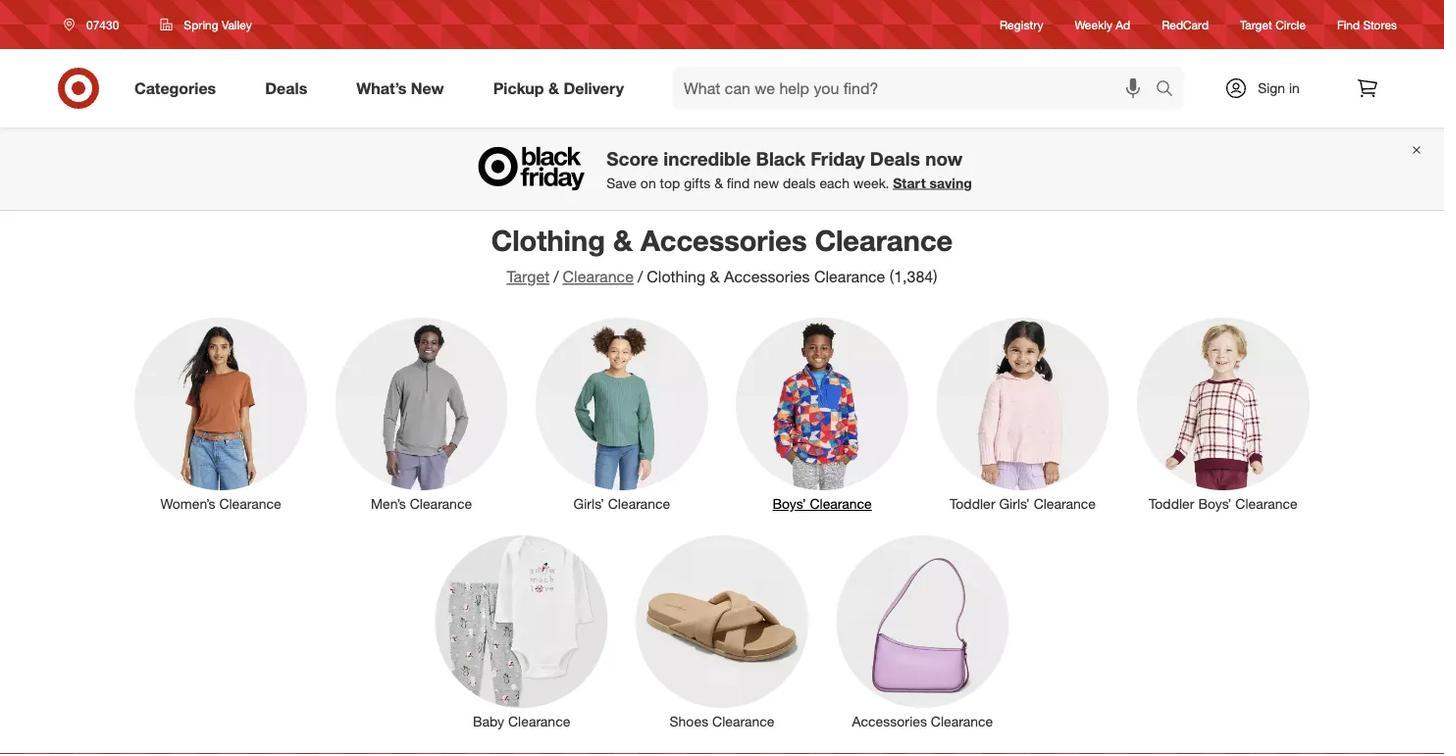 Task type: describe. For each thing, give the bounding box(es) containing it.
toddler girls' clearance
[[950, 496, 1096, 513]]

men's
[[371, 496, 406, 513]]

valley
[[222, 17, 252, 32]]

(1,384)
[[890, 267, 938, 287]]

toddler girls' clearance link
[[923, 314, 1123, 514]]

gifts
[[684, 174, 711, 192]]

1 vertical spatial accessories
[[724, 267, 810, 287]]

friday
[[811, 147, 865, 170]]

& down gifts
[[710, 267, 720, 287]]

deals
[[783, 174, 816, 192]]

shoes clearance link
[[622, 532, 823, 732]]

find
[[1338, 17, 1360, 32]]

now
[[926, 147, 963, 170]]

weekly
[[1075, 17, 1113, 32]]

pickup & delivery
[[493, 79, 624, 98]]

women's
[[161, 496, 215, 513]]

& inside score incredible black friday deals now save on top gifts & find new deals each week. start saving
[[715, 174, 723, 192]]

baby
[[473, 714, 505, 731]]

clothing & accessories clearance target / clearance / clothing & accessories clearance (1,384)
[[492, 223, 953, 287]]

find stores
[[1338, 17, 1398, 32]]

redcard
[[1162, 17, 1209, 32]]

target link
[[507, 267, 550, 287]]

sign
[[1258, 79, 1286, 97]]

pickup
[[493, 79, 544, 98]]

weekly ad link
[[1075, 16, 1131, 33]]

2 vertical spatial accessories
[[852, 714, 927, 731]]

what's new link
[[340, 67, 469, 110]]

1 horizontal spatial target
[[1241, 17, 1273, 32]]

women's clearance link
[[121, 314, 321, 514]]

0 vertical spatial deals
[[265, 79, 307, 98]]

weekly ad
[[1075, 17, 1131, 32]]

delivery
[[564, 79, 624, 98]]

score
[[607, 147, 659, 170]]

07430 button
[[51, 7, 140, 42]]

accessories clearance
[[852, 714, 993, 731]]

spring valley button
[[148, 7, 265, 42]]

& right pickup
[[549, 79, 559, 98]]

new
[[754, 174, 779, 192]]

shoes clearance
[[670, 714, 775, 731]]

week.
[[854, 174, 890, 192]]

toddler for toddler boys' clearance
[[1149, 496, 1195, 513]]

toddler for toddler girls' clearance
[[950, 496, 996, 513]]

categories link
[[118, 67, 241, 110]]

1 / from the left
[[554, 267, 559, 287]]

sign in
[[1258, 79, 1300, 97]]

registry
[[1000, 17, 1044, 32]]

clearance inside 'link'
[[1034, 496, 1096, 513]]

girls' clearance
[[574, 496, 670, 513]]

accessories clearance link
[[823, 532, 1023, 732]]

baby clearance
[[473, 714, 571, 731]]

07430
[[86, 17, 119, 32]]

saving
[[930, 174, 972, 192]]

what's
[[357, 79, 407, 98]]

incredible
[[664, 147, 751, 170]]

find
[[727, 174, 750, 192]]



Task type: locate. For each thing, give the bounding box(es) containing it.
save
[[607, 174, 637, 192]]

target left circle at the top right of page
[[1241, 17, 1273, 32]]

0 horizontal spatial target
[[507, 267, 550, 287]]

target circle link
[[1241, 16, 1306, 33]]

shoes
[[670, 714, 709, 731]]

1 horizontal spatial girls'
[[1000, 496, 1030, 513]]

ad
[[1116, 17, 1131, 32]]

toddler
[[950, 496, 996, 513], [1149, 496, 1195, 513]]

2 / from the left
[[638, 267, 643, 287]]

2 toddler from the left
[[1149, 496, 1195, 513]]

girls' clearance link
[[522, 314, 722, 514]]

in
[[1290, 79, 1300, 97]]

deals inside score incredible black friday deals now save on top gifts & find new deals each week. start saving
[[870, 147, 921, 170]]

redcard link
[[1162, 16, 1209, 33]]

1 horizontal spatial deals
[[870, 147, 921, 170]]

categories
[[134, 79, 216, 98]]

0 horizontal spatial clothing
[[492, 223, 606, 258]]

black
[[756, 147, 806, 170]]

sign in link
[[1208, 67, 1331, 110]]

target left clearance link
[[507, 267, 550, 287]]

men's clearance
[[371, 496, 472, 513]]

1 toddler from the left
[[950, 496, 996, 513]]

find stores link
[[1338, 16, 1398, 33]]

target inside clothing & accessories clearance target / clearance / clothing & accessories clearance (1,384)
[[507, 267, 550, 287]]

deals
[[265, 79, 307, 98], [870, 147, 921, 170]]

0 horizontal spatial toddler
[[950, 496, 996, 513]]

deals link
[[249, 67, 332, 110]]

spring valley
[[184, 17, 252, 32]]

2 boys' from the left
[[1199, 496, 1232, 513]]

1 horizontal spatial /
[[638, 267, 643, 287]]

top
[[660, 174, 680, 192]]

spring
[[184, 17, 219, 32]]

target
[[1241, 17, 1273, 32], [507, 267, 550, 287]]

start
[[893, 174, 926, 192]]

search button
[[1147, 67, 1195, 114]]

toddler boys' clearance
[[1149, 496, 1298, 513]]

boys'
[[773, 496, 806, 513], [1199, 496, 1232, 513]]

clothing right clearance link
[[647, 267, 706, 287]]

pickup & delivery link
[[477, 67, 649, 110]]

0 vertical spatial clothing
[[492, 223, 606, 258]]

men's clearance link
[[321, 314, 522, 514]]

0 horizontal spatial /
[[554, 267, 559, 287]]

& left find
[[715, 174, 723, 192]]

0 horizontal spatial deals
[[265, 79, 307, 98]]

registry link
[[1000, 16, 1044, 33]]

1 boys' from the left
[[773, 496, 806, 513]]

1 horizontal spatial boys'
[[1199, 496, 1232, 513]]

accessories
[[641, 223, 807, 258], [724, 267, 810, 287], [852, 714, 927, 731]]

stores
[[1364, 17, 1398, 32]]

/ right target link
[[554, 267, 559, 287]]

0 vertical spatial target
[[1241, 17, 1273, 32]]

circle
[[1276, 17, 1306, 32]]

& up clearance link
[[613, 223, 633, 258]]

each
[[820, 174, 850, 192]]

boys' clearance
[[773, 496, 872, 513]]

clothing up target link
[[492, 223, 606, 258]]

toddler inside 'link'
[[950, 496, 996, 513]]

1 vertical spatial deals
[[870, 147, 921, 170]]

clearance link
[[563, 267, 634, 287]]

search
[[1147, 81, 1195, 100]]

What can we help you find? suggestions appear below search field
[[672, 67, 1161, 110]]

score incredible black friday deals now save on top gifts & find new deals each week. start saving
[[607, 147, 972, 192]]

new
[[411, 79, 444, 98]]

clearance
[[815, 223, 953, 258], [563, 267, 634, 287], [815, 267, 886, 287], [219, 496, 281, 513], [410, 496, 472, 513], [608, 496, 670, 513], [810, 496, 872, 513], [1034, 496, 1096, 513], [1236, 496, 1298, 513], [508, 714, 571, 731], [713, 714, 775, 731], [931, 714, 993, 731]]

1 vertical spatial clothing
[[647, 267, 706, 287]]

what's new
[[357, 79, 444, 98]]

2 girls' from the left
[[1000, 496, 1030, 513]]

&
[[549, 79, 559, 98], [715, 174, 723, 192], [613, 223, 633, 258], [710, 267, 720, 287]]

deals up start
[[870, 147, 921, 170]]

target circle
[[1241, 17, 1306, 32]]

1 horizontal spatial clothing
[[647, 267, 706, 287]]

boys' clearance link
[[722, 314, 923, 514]]

girls' inside 'link'
[[1000, 496, 1030, 513]]

1 vertical spatial target
[[507, 267, 550, 287]]

toddler boys' clearance link
[[1123, 314, 1324, 514]]

1 girls' from the left
[[574, 496, 604, 513]]

women's clearance
[[161, 496, 281, 513]]

0 horizontal spatial boys'
[[773, 496, 806, 513]]

on
[[641, 174, 656, 192]]

baby clearance link
[[422, 532, 622, 732]]

deals left what's at left
[[265, 79, 307, 98]]

1 horizontal spatial toddler
[[1149, 496, 1195, 513]]

/ right clearance link
[[638, 267, 643, 287]]

clothing
[[492, 223, 606, 258], [647, 267, 706, 287]]

0 vertical spatial accessories
[[641, 223, 807, 258]]

0 horizontal spatial girls'
[[574, 496, 604, 513]]

/
[[554, 267, 559, 287], [638, 267, 643, 287]]

girls'
[[574, 496, 604, 513], [1000, 496, 1030, 513]]



Task type: vqa. For each thing, say whether or not it's contained in the screenshot.
the rightmost ,
no



